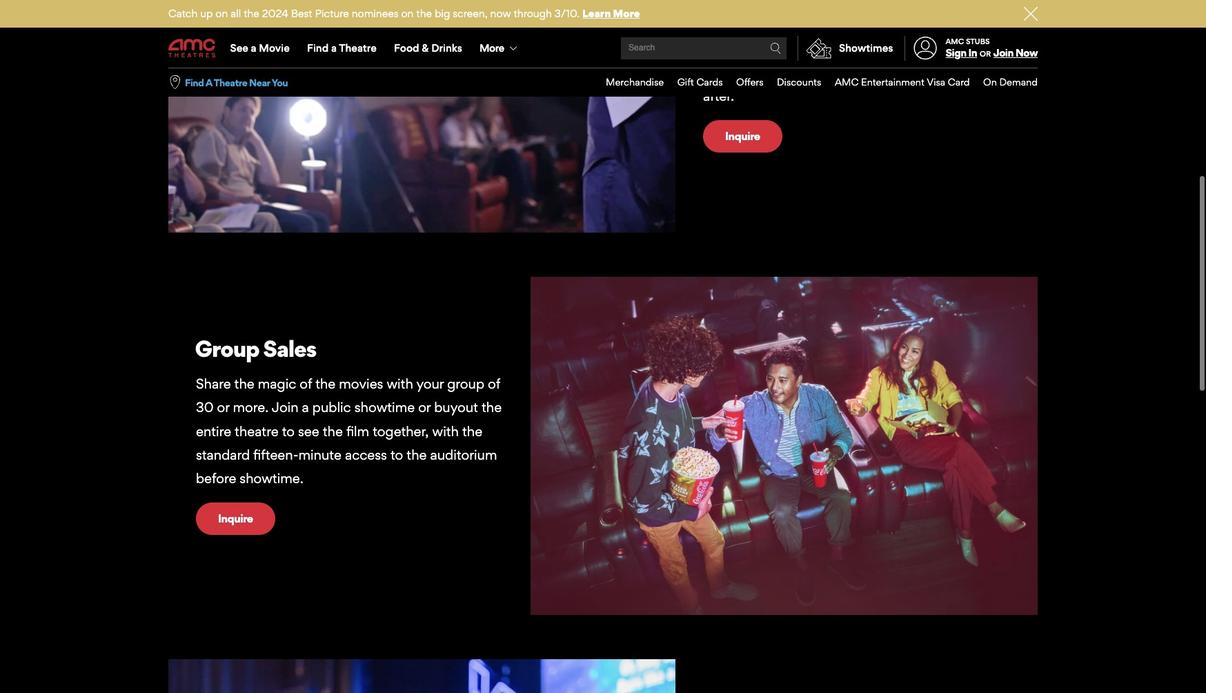 Task type: vqa. For each thing, say whether or not it's contained in the screenshot.
rightmost Inquire link
yes



Task type: describe. For each thing, give the bounding box(es) containing it.
find a theatre link
[[299, 29, 386, 68]]

&
[[422, 41, 429, 55]]

together,
[[373, 423, 429, 440]]

up
[[200, 7, 213, 20]]

share
[[196, 376, 231, 392]]

now
[[1016, 46, 1039, 59]]

magic
[[258, 376, 296, 392]]

standard
[[196, 447, 250, 463]]

offers link
[[723, 68, 764, 97]]

showtimes link
[[798, 36, 894, 61]]

food & drinks
[[394, 41, 463, 55]]

stubs
[[967, 36, 991, 46]]

showtime
[[355, 399, 415, 416]]

the right all
[[244, 7, 260, 20]]

amc stubs sign in or join now
[[946, 36, 1039, 59]]

search the AMC website text field
[[627, 43, 771, 54]]

0 horizontal spatial to
[[282, 423, 295, 440]]

theatre for a
[[339, 41, 377, 55]]

entertainment
[[862, 76, 925, 88]]

sign
[[946, 46, 967, 59]]

a inside share the magic of the movies with your group of 30 or more. join a public showtime or buyout the entire theatre to see the film together, with the standard fifteen-minute access to the auditorium before showtime.
[[302, 399, 309, 416]]

gift cards
[[678, 76, 723, 88]]

sign in button
[[946, 46, 978, 59]]

you
[[272, 76, 288, 88]]

on demand link
[[971, 68, 1039, 97]]

in
[[969, 46, 978, 59]]

1 horizontal spatial with
[[433, 423, 459, 440]]

1 of from the left
[[300, 376, 312, 392]]

find a theatre near you button
[[185, 76, 288, 89]]

food
[[394, 41, 420, 55]]

on demand
[[984, 76, 1039, 88]]

drinks
[[432, 41, 463, 55]]

picture
[[315, 7, 349, 20]]

user profile image
[[907, 37, 945, 60]]

catch up on all the 2024 best picture nominees on the big screen, now through 3/10. learn more
[[168, 7, 640, 20]]

2 on from the left
[[402, 7, 414, 20]]

entire
[[196, 423, 231, 440]]

see
[[298, 423, 320, 440]]

on
[[984, 76, 998, 88]]

visa
[[927, 76, 946, 88]]

join inside amc stubs sign in or join now
[[994, 46, 1014, 59]]

2 of from the left
[[488, 376, 500, 392]]

the down public
[[323, 423, 343, 440]]

menu containing merchandise
[[593, 68, 1039, 97]]

a for movie
[[251, 41, 257, 55]]

screen,
[[453, 7, 488, 20]]

through
[[514, 7, 552, 20]]

find a theatre near you
[[185, 76, 288, 88]]

amc for sign
[[946, 36, 965, 46]]

0 horizontal spatial inquire
[[218, 512, 253, 526]]

see a movie
[[230, 41, 290, 55]]

your
[[417, 376, 444, 392]]

gift cards link
[[664, 68, 723, 97]]

showtime.
[[240, 470, 304, 487]]

more inside button
[[480, 41, 504, 55]]

0 vertical spatial inquire
[[726, 129, 761, 143]]

near
[[249, 76, 270, 88]]

1 horizontal spatial or
[[419, 399, 431, 416]]

a for theatre
[[331, 41, 337, 55]]

all
[[231, 7, 241, 20]]

best
[[291, 7, 313, 20]]

nominees
[[352, 7, 399, 20]]

offers
[[737, 76, 764, 88]]

showtimes image
[[799, 36, 840, 61]]



Task type: locate. For each thing, give the bounding box(es) containing it.
see
[[230, 41, 249, 55]]

3/10.
[[555, 7, 580, 20]]

before
[[196, 470, 236, 487]]

demand
[[1000, 76, 1039, 88]]

1 vertical spatial amc
[[835, 76, 859, 88]]

join now button
[[994, 46, 1039, 59]]

theatre
[[339, 41, 377, 55], [214, 76, 247, 88]]

learn more link
[[583, 7, 640, 20]]

inquire link
[[704, 120, 783, 153], [196, 503, 275, 535]]

0 horizontal spatial theatre
[[214, 76, 247, 88]]

with
[[387, 376, 414, 392], [433, 423, 459, 440]]

1 horizontal spatial on
[[402, 7, 414, 20]]

discounts link
[[764, 68, 822, 97]]

0 vertical spatial theatre
[[339, 41, 377, 55]]

now
[[491, 7, 511, 20]]

buyout
[[434, 399, 478, 416]]

find left the a
[[185, 76, 204, 88]]

join down 'magic'
[[272, 399, 299, 416]]

a right see
[[251, 41, 257, 55]]

0 vertical spatial more
[[614, 7, 640, 20]]

a
[[251, 41, 257, 55], [331, 41, 337, 55], [302, 399, 309, 416]]

join
[[994, 46, 1014, 59], [272, 399, 299, 416]]

showtimes
[[840, 41, 894, 55]]

1 vertical spatial to
[[391, 447, 403, 463]]

more.
[[233, 399, 269, 416]]

of
[[300, 376, 312, 392], [488, 376, 500, 392]]

amc entertainment visa card link
[[822, 68, 971, 97]]

find for find a theatre
[[307, 41, 329, 55]]

group sales
[[195, 335, 316, 362]]

public
[[313, 399, 351, 416]]

fifteen-
[[253, 447, 299, 463]]

the
[[244, 7, 260, 20], [417, 7, 432, 20], [234, 376, 255, 392], [316, 376, 336, 392], [482, 399, 502, 416], [323, 423, 343, 440], [463, 423, 483, 440], [407, 447, 427, 463]]

with down buyout
[[433, 423, 459, 440]]

a
[[206, 76, 212, 88]]

find
[[307, 41, 329, 55], [185, 76, 204, 88]]

amc entertainment visa card
[[835, 76, 971, 88]]

1 vertical spatial with
[[433, 423, 459, 440]]

a up see
[[302, 399, 309, 416]]

0 vertical spatial to
[[282, 423, 295, 440]]

the left big
[[417, 7, 432, 20]]

sign in or join amc stubs element
[[905, 29, 1039, 68]]

0 horizontal spatial a
[[251, 41, 257, 55]]

0 horizontal spatial with
[[387, 376, 414, 392]]

more button
[[471, 29, 529, 68]]

menu containing more
[[168, 29, 1039, 68]]

theatre for a
[[214, 76, 247, 88]]

or down the your
[[419, 399, 431, 416]]

the down group
[[482, 399, 502, 416]]

share the magic of the movies with your group of 30 or more. join a public showtime or buyout the entire theatre to see the film together, with the standard fifteen-minute access to the auditorium before showtime.
[[196, 376, 502, 487]]

cards
[[697, 76, 723, 88]]

movie
[[259, 41, 290, 55]]

inquire down before
[[218, 512, 253, 526]]

0 horizontal spatial of
[[300, 376, 312, 392]]

1 horizontal spatial to
[[391, 447, 403, 463]]

theatre inside button
[[214, 76, 247, 88]]

theatre
[[235, 423, 279, 440]]

0 vertical spatial amc
[[946, 36, 965, 46]]

1 vertical spatial theatre
[[214, 76, 247, 88]]

group
[[448, 376, 485, 392]]

theatre down the nominees
[[339, 41, 377, 55]]

on left all
[[216, 7, 228, 20]]

on
[[216, 7, 228, 20], [402, 7, 414, 20]]

2024
[[262, 7, 289, 20]]

to
[[282, 423, 295, 440], [391, 447, 403, 463]]

1 horizontal spatial inquire
[[726, 129, 761, 143]]

1 vertical spatial menu
[[593, 68, 1039, 97]]

0 horizontal spatial find
[[185, 76, 204, 88]]

1 horizontal spatial more
[[614, 7, 640, 20]]

to left see
[[282, 423, 295, 440]]

amc logo image
[[168, 39, 217, 58], [168, 39, 217, 58]]

30
[[196, 399, 214, 416]]

1 vertical spatial more
[[480, 41, 504, 55]]

amc inside amc stubs sign in or join now
[[946, 36, 965, 46]]

find for find a theatre near you
[[185, 76, 204, 88]]

discounts
[[778, 76, 822, 88]]

amc
[[946, 36, 965, 46], [835, 76, 859, 88]]

on right the nominees
[[402, 7, 414, 20]]

menu down showtimes image
[[593, 68, 1039, 97]]

big
[[435, 7, 450, 20]]

0 horizontal spatial inquire link
[[196, 503, 275, 535]]

1 horizontal spatial find
[[307, 41, 329, 55]]

1 horizontal spatial amc
[[946, 36, 965, 46]]

amc up sign
[[946, 36, 965, 46]]

inquire down offers link
[[726, 129, 761, 143]]

0 vertical spatial find
[[307, 41, 329, 55]]

of right group
[[488, 376, 500, 392]]

amc for visa
[[835, 76, 859, 88]]

more down the now
[[480, 41, 504, 55]]

card
[[949, 76, 971, 88]]

merchandise link
[[593, 68, 664, 97]]

amc down showtimes link
[[835, 76, 859, 88]]

1 horizontal spatial inquire link
[[704, 120, 783, 153]]

find a theatre
[[307, 41, 377, 55]]

catch
[[168, 7, 198, 20]]

inquire link down offers link
[[704, 120, 783, 153]]

find inside menu
[[307, 41, 329, 55]]

or
[[980, 49, 992, 59], [217, 399, 230, 416], [419, 399, 431, 416]]

more
[[614, 7, 640, 20], [480, 41, 504, 55]]

minute
[[299, 447, 342, 463]]

with up showtime
[[387, 376, 414, 392]]

0 vertical spatial join
[[994, 46, 1014, 59]]

2 horizontal spatial or
[[980, 49, 992, 59]]

submit search icon image
[[771, 43, 782, 54]]

0 vertical spatial inquire link
[[704, 120, 783, 153]]

theatre inside menu
[[339, 41, 377, 55]]

inquire link down before
[[196, 503, 275, 535]]

see a movie link
[[222, 29, 299, 68]]

group
[[195, 335, 259, 362]]

access
[[345, 447, 387, 463]]

more right learn
[[614, 7, 640, 20]]

1 vertical spatial find
[[185, 76, 204, 88]]

to down the together,
[[391, 447, 403, 463]]

movies
[[339, 376, 384, 392]]

film
[[347, 423, 370, 440]]

menu
[[168, 29, 1039, 68], [593, 68, 1039, 97]]

the down the together,
[[407, 447, 427, 463]]

inquire
[[726, 129, 761, 143], [218, 512, 253, 526]]

gift
[[678, 76, 695, 88]]

1 horizontal spatial join
[[994, 46, 1014, 59]]

1 horizontal spatial theatre
[[339, 41, 377, 55]]

or inside amc stubs sign in or join now
[[980, 49, 992, 59]]

1 vertical spatial join
[[272, 399, 299, 416]]

the up auditorium
[[463, 423, 483, 440]]

join inside share the magic of the movies with your group of 30 or more. join a public showtime or buyout the entire theatre to see the film together, with the standard fifteen-minute access to the auditorium before showtime.
[[272, 399, 299, 416]]

0 vertical spatial with
[[387, 376, 414, 392]]

menu down learn
[[168, 29, 1039, 68]]

or right in
[[980, 49, 992, 59]]

the up 'more.'
[[234, 376, 255, 392]]

cookie consent banner dialog
[[0, 656, 1207, 693]]

of right 'magic'
[[300, 376, 312, 392]]

0 horizontal spatial on
[[216, 7, 228, 20]]

find down picture
[[307, 41, 329, 55]]

1 vertical spatial inquire
[[218, 512, 253, 526]]

merchandise
[[606, 76, 664, 88]]

a down picture
[[331, 41, 337, 55]]

0 horizontal spatial amc
[[835, 76, 859, 88]]

1 horizontal spatial a
[[302, 399, 309, 416]]

1 on from the left
[[216, 7, 228, 20]]

0 horizontal spatial join
[[272, 399, 299, 416]]

1 horizontal spatial of
[[488, 376, 500, 392]]

1 vertical spatial inquire link
[[196, 503, 275, 535]]

0 vertical spatial menu
[[168, 29, 1039, 68]]

the up public
[[316, 376, 336, 392]]

theatre right the a
[[214, 76, 247, 88]]

join left now
[[994, 46, 1014, 59]]

auditorium
[[431, 447, 497, 463]]

food & drinks link
[[386, 29, 471, 68]]

2 horizontal spatial a
[[331, 41, 337, 55]]

find inside button
[[185, 76, 204, 88]]

or right 30
[[217, 399, 230, 416]]

0 horizontal spatial or
[[217, 399, 230, 416]]

0 horizontal spatial more
[[480, 41, 504, 55]]

sales
[[263, 335, 316, 362]]

learn
[[583, 7, 611, 20]]



